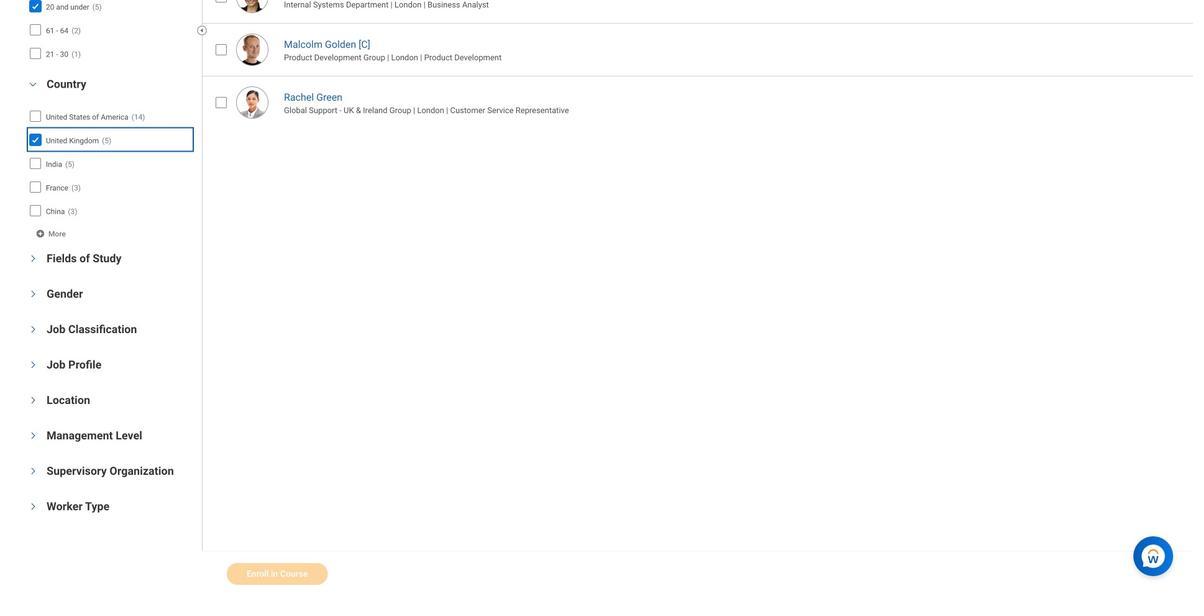 Task type: describe. For each thing, give the bounding box(es) containing it.
1 list item from the top
[[202, 0, 1194, 23]]

filter search field
[[25, 0, 202, 528]]

1 chevron down image from the top
[[29, 251, 38, 266]]

check small image
[[28, 133, 43, 147]]

3 chevron down image from the top
[[29, 499, 38, 514]]

2 chevron down image from the top
[[29, 428, 38, 443]]



Task type: vqa. For each thing, say whether or not it's contained in the screenshot.
1st Tree from the top of the Filter search box
yes



Task type: locate. For each thing, give the bounding box(es) containing it.
chevron down image
[[25, 80, 40, 89], [29, 287, 38, 302], [29, 322, 38, 337], [29, 358, 38, 372], [29, 393, 38, 408], [29, 464, 38, 479]]

1 tree from the top
[[28, 0, 192, 64]]

tree
[[28, 0, 192, 64], [28, 106, 192, 222]]

group inside filter search field
[[25, 76, 196, 241]]

1 vertical spatial chevron down image
[[29, 428, 38, 443]]

3 list item from the top
[[202, 76, 1194, 129]]

1 vertical spatial tree
[[28, 106, 192, 222]]

list item
[[202, 0, 1194, 23], [202, 23, 1194, 76], [202, 76, 1194, 129]]

group
[[25, 76, 196, 241]]

0 vertical spatial chevron down image
[[29, 251, 38, 266]]

0 vertical spatial tree
[[28, 0, 192, 64]]

chevron down image
[[29, 251, 38, 266], [29, 428, 38, 443], [29, 499, 38, 514]]

check small image
[[28, 0, 43, 14]]

2 vertical spatial chevron down image
[[29, 499, 38, 514]]

2 tree from the top
[[28, 106, 192, 222]]

2 list item from the top
[[202, 23, 1194, 76]]



